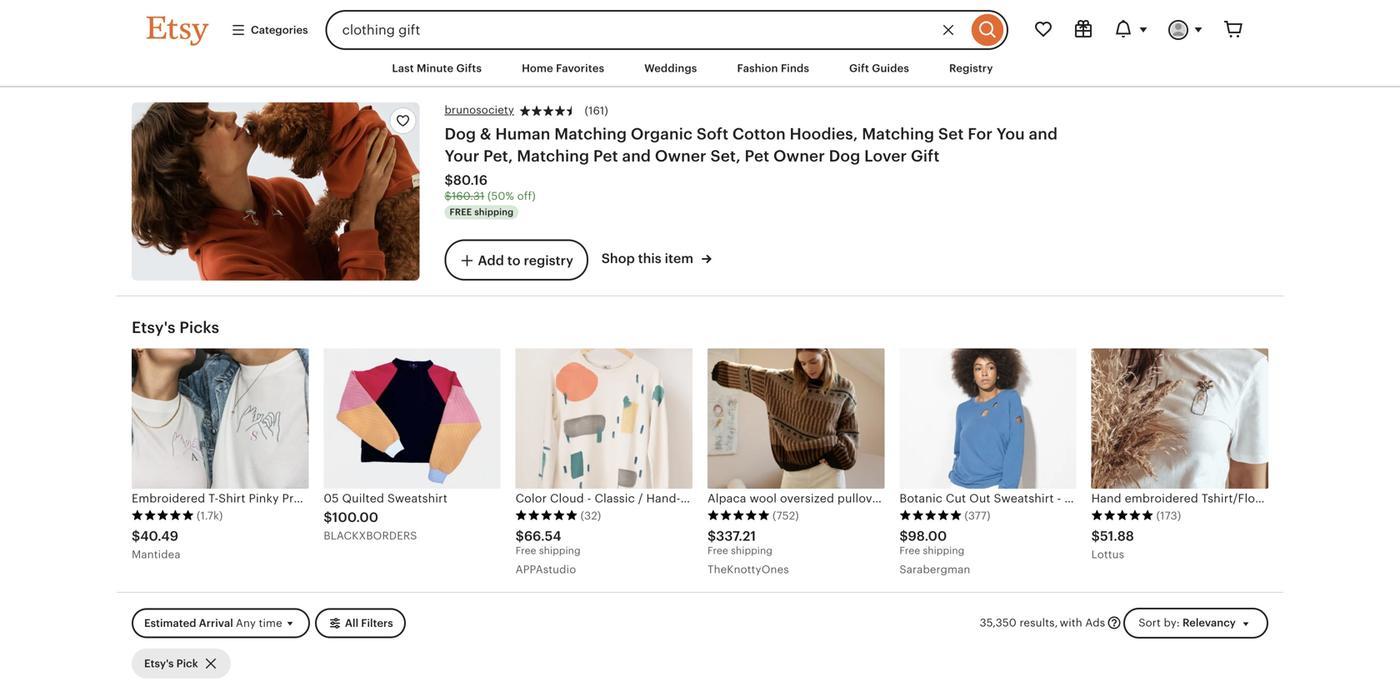 Task type: locate. For each thing, give the bounding box(es) containing it.
$
[[445, 173, 453, 188], [445, 190, 452, 203], [324, 511, 332, 526], [132, 529, 140, 544], [516, 529, 524, 544], [708, 529, 716, 544], [900, 529, 908, 544], [1092, 529, 1100, 544]]

gift
[[849, 62, 869, 75], [911, 147, 940, 165]]

shipping up sarabergman in the right bottom of the page
[[923, 546, 965, 557]]

$ up mantidea on the bottom of the page
[[132, 529, 140, 544]]

1 free from the left
[[516, 546, 536, 557]]

$ inside 05 quilted sweatshirt $ 100.00 blackxborders
[[324, 511, 332, 526]]

this
[[638, 251, 662, 266]]

35,350
[[980, 617, 1017, 630]]

with
[[1060, 617, 1083, 630]]

1 horizontal spatial gift
[[911, 147, 940, 165]]

-
[[1057, 492, 1061, 506]]

minute
[[417, 62, 454, 75]]

0 vertical spatial gift
[[849, 62, 869, 75]]

sweatshirt left -
[[994, 492, 1054, 506]]

5 5 out of 5 stars image from the left
[[1092, 510, 1154, 522]]

pet down (161)
[[593, 147, 618, 165]]

2 horizontal spatial free
[[900, 546, 920, 557]]

home favorites
[[522, 62, 604, 75]]

$ up 160.31
[[445, 173, 453, 188]]

5 out of 5 stars image for 98.00
[[900, 510, 962, 522]]

1 horizontal spatial pet
[[745, 147, 770, 165]]

shipping
[[474, 207, 514, 217], [539, 546, 581, 557], [731, 546, 773, 557], [923, 546, 965, 557]]

all filters
[[345, 618, 393, 630]]

None search field
[[326, 10, 1009, 50]]

05
[[324, 492, 339, 506]]

categories button
[[218, 15, 321, 45]]

etsy's pick
[[144, 658, 198, 671]]

brunosociety link
[[445, 103, 514, 118]]

human
[[495, 125, 551, 143]]

weddings link
[[632, 53, 710, 84]]

$ 337.21 free shipping theknottyones
[[708, 529, 789, 576]]

color cloud - classic / hand-painted organic cotton sweatshirt / abstract print image
[[516, 349, 693, 489]]

100.00
[[332, 511, 378, 526]]

mantidea
[[132, 549, 181, 561]]

pet
[[593, 147, 618, 165], [745, 147, 770, 165]]

picks
[[179, 319, 219, 337]]

free down 337.21
[[708, 546, 728, 557]]

98.00
[[908, 529, 947, 544]]

sweatshirt inside 05 quilted sweatshirt $ 100.00 blackxborders
[[388, 492, 448, 506]]

sweatshirt right quilted
[[388, 492, 448, 506]]

owner down hoodies,
[[774, 147, 825, 165]]

2 5 out of 5 stars image from the left
[[516, 510, 578, 522]]

finds
[[781, 62, 809, 75]]

item
[[665, 251, 694, 266]]

337.21
[[716, 529, 756, 544]]

free inside $ 66.54 free shipping appastudio
[[516, 546, 536, 557]]

all filters button
[[315, 609, 406, 639]]

set,
[[711, 147, 741, 165]]

$ inside $ 40.49 mantidea
[[132, 529, 140, 544]]

5 out of 5 stars image for 40.49
[[132, 510, 194, 522]]

(1.7k)
[[197, 510, 223, 523]]

to
[[507, 253, 521, 268]]

blackxborders
[[324, 530, 417, 543]]

home
[[522, 62, 553, 75]]

$ inside $ 51.88 lottus
[[1092, 529, 1100, 544]]

matching down human on the top left of the page
[[517, 147, 589, 165]]

3 free from the left
[[900, 546, 920, 557]]

etsy's
[[132, 319, 175, 337], [144, 658, 174, 671]]

free for 98.00
[[900, 546, 920, 557]]

1 horizontal spatial dog
[[829, 147, 861, 165]]

hand embroidered tshirt/flowers in bottle embroidered tshirt/personalized tshirt/ cotton tshirt/illustration tshirt/pland lady thsirt image
[[1092, 349, 1269, 489]]

0 horizontal spatial and
[[622, 147, 651, 165]]

last minute gifts
[[392, 62, 482, 75]]

1 vertical spatial gift
[[911, 147, 940, 165]]

(50%
[[488, 190, 514, 203]]

out
[[970, 492, 991, 506]]

$ down botanic
[[900, 529, 908, 544]]

2 free from the left
[[708, 546, 728, 557]]

$ 66.54 free shipping appastudio
[[516, 529, 581, 576]]

free inside '$ 98.00 free shipping sarabergman'
[[900, 546, 920, 557]]

1 vertical spatial and
[[622, 147, 651, 165]]

0 horizontal spatial gift
[[849, 62, 869, 75]]

sweatshirt
[[388, 492, 448, 506], [994, 492, 1054, 506]]

etsy's left picks
[[132, 319, 175, 337]]

1 horizontal spatial sweatshirt
[[994, 492, 1054, 506]]

0 vertical spatial etsy's
[[132, 319, 175, 337]]

2 pet from the left
[[745, 147, 770, 165]]

1 sweatshirt from the left
[[388, 492, 448, 506]]

pet down cotton
[[745, 147, 770, 165]]

gift left the guides
[[849, 62, 869, 75]]

alpaca wool oversized pullover sweater, womens chunky knit sweater, perfect gift for mom, gift for couples, winter clothing, gift for him image
[[708, 349, 885, 489]]

shipping up theknottyones
[[731, 546, 773, 557]]

guides
[[872, 62, 909, 75]]

free down "66.54" on the left bottom of the page
[[516, 546, 536, 557]]

0 horizontal spatial sweatshirt
[[388, 492, 448, 506]]

etsy's left pick
[[144, 658, 174, 671]]

matching
[[554, 125, 627, 143], [862, 125, 935, 143], [517, 147, 589, 165]]

shipping inside $ 66.54 free shipping appastudio
[[539, 546, 581, 557]]

5 out of 5 stars image for 337.21
[[708, 510, 770, 522]]

$ up the appastudio
[[516, 529, 524, 544]]

3 5 out of 5 stars image from the left
[[708, 510, 770, 522]]

free down 98.00
[[900, 546, 920, 557]]

0 horizontal spatial dog
[[445, 125, 476, 143]]

5 out of 5 stars image up 337.21
[[708, 510, 770, 522]]

menu bar
[[117, 50, 1284, 88]]

categories banner
[[117, 0, 1284, 50]]

5 out of 5 stars image down bamboo
[[1092, 510, 1154, 522]]

$ down 05
[[324, 511, 332, 526]]

1 horizontal spatial free
[[708, 546, 728, 557]]

1 owner from the left
[[655, 147, 707, 165]]

(32)
[[581, 510, 601, 523]]

time
[[259, 618, 282, 630]]

shipping down "66.54" on the left bottom of the page
[[539, 546, 581, 557]]

and right you
[[1029, 125, 1058, 143]]

5 out of 5 stars image down botanic
[[900, 510, 962, 522]]

registry
[[524, 253, 573, 268]]

Search for anything text field
[[326, 10, 968, 50]]

and
[[1029, 125, 1058, 143], [622, 147, 651, 165]]

$ up free
[[445, 190, 452, 203]]

5 out of 5 stars image
[[132, 510, 194, 522], [516, 510, 578, 522], [708, 510, 770, 522], [900, 510, 962, 522], [1092, 510, 1154, 522]]

free inside the $ 337.21 free shipping theknottyones
[[708, 546, 728, 557]]

1 5 out of 5 stars image from the left
[[132, 510, 194, 522]]

gift down "set"
[[911, 147, 940, 165]]

05 quilted sweatshirt $ 100.00 blackxborders
[[324, 492, 448, 543]]

dog down hoodies,
[[829, 147, 861, 165]]

free for 66.54
[[516, 546, 536, 557]]

matching down (161)
[[554, 125, 627, 143]]

0 horizontal spatial owner
[[655, 147, 707, 165]]

5 out of 5 stars image up "66.54" on the left bottom of the page
[[516, 510, 578, 522]]

1 vertical spatial etsy's
[[144, 658, 174, 671]]

shipping for 98.00
[[923, 546, 965, 557]]

$ 51.88 lottus
[[1092, 529, 1134, 561]]

5 out of 5 stars image up 40.49
[[132, 510, 194, 522]]

shipping inside the $ 337.21 free shipping theknottyones
[[731, 546, 773, 557]]

owner down organic
[[655, 147, 707, 165]]

$ inside '$ 98.00 free shipping sarabergman'
[[900, 529, 908, 544]]

1 horizontal spatial owner
[[774, 147, 825, 165]]

1 vertical spatial dog
[[829, 147, 861, 165]]

etsy's for etsy's pick
[[144, 658, 174, 671]]

(161)
[[585, 105, 608, 117]]

matching up lover
[[862, 125, 935, 143]]

dog up your
[[445, 125, 476, 143]]

dog
[[445, 125, 476, 143], [829, 147, 861, 165]]

and down organic
[[622, 147, 651, 165]]

shipping inside '$ 98.00 free shipping sarabergman'
[[923, 546, 965, 557]]

any
[[236, 618, 256, 630]]

4 5 out of 5 stars image from the left
[[900, 510, 962, 522]]

shipping down (50%
[[474, 207, 514, 217]]

0 vertical spatial and
[[1029, 125, 1058, 143]]

registry link
[[937, 53, 1006, 84]]

$ up 'lottus'
[[1092, 529, 1100, 544]]

all
[[345, 618, 359, 630]]

0 horizontal spatial free
[[516, 546, 536, 557]]

$ up theknottyones
[[708, 529, 716, 544]]

pick
[[176, 658, 198, 671]]

0 horizontal spatial pet
[[593, 147, 618, 165]]

0 vertical spatial dog
[[445, 125, 476, 143]]

gift guides
[[849, 62, 909, 75]]

off)
[[517, 190, 536, 203]]

arrival
[[199, 618, 233, 630]]

filters
[[361, 618, 393, 630]]



Task type: vqa. For each thing, say whether or not it's contained in the screenshot.
by:
yes



Task type: describe. For each thing, give the bounding box(es) containing it.
shipping for 66.54
[[539, 546, 581, 557]]

categories
[[251, 24, 308, 36]]

80.16
[[453, 173, 488, 188]]

lover
[[864, 147, 907, 165]]

(173)
[[1157, 510, 1181, 523]]

favorites
[[556, 62, 604, 75]]

05 quilted sweatshirt image
[[324, 349, 501, 489]]

dog & human matching organic soft cotton hoodies, matching set for you and your pet, matching pet and owner set, pet owner dog lover gift $ 80.16 $ 160.31 (50% off) free shipping
[[445, 125, 1058, 217]]

menu bar containing last minute gifts
[[117, 50, 1284, 88]]

with ads
[[1060, 617, 1105, 630]]

$ inside the $ 337.21 free shipping theknottyones
[[708, 529, 716, 544]]

35,350 results,
[[980, 617, 1058, 630]]

sort
[[1139, 617, 1161, 630]]

gift inside dog & human matching organic soft cotton hoodies, matching set for you and your pet, matching pet and owner set, pet owner dog lover gift $ 80.16 $ 160.31 (50% off) free shipping
[[911, 147, 940, 165]]

add
[[478, 253, 504, 268]]

etsy's picks
[[132, 319, 219, 337]]

blue
[[1065, 492, 1089, 506]]

you
[[997, 125, 1025, 143]]

gifts
[[456, 62, 482, 75]]

etsy's for etsy's picks
[[132, 319, 175, 337]]

add to registry
[[478, 253, 573, 268]]

add to registry button
[[445, 240, 588, 281]]

bamboo
[[1093, 492, 1140, 506]]

2 sweatshirt from the left
[[994, 492, 1054, 506]]

$ inside $ 66.54 free shipping appastudio
[[516, 529, 524, 544]]

shop this item
[[602, 251, 697, 266]]

2 owner from the left
[[774, 147, 825, 165]]

none search field inside categories 'banner'
[[326, 10, 1009, 50]]

estimated
[[144, 618, 196, 630]]

home favorites link
[[509, 53, 617, 84]]

sort by: relevancy
[[1139, 617, 1236, 630]]

(752)
[[773, 510, 799, 523]]

set
[[938, 125, 964, 143]]

&
[[480, 125, 492, 143]]

for
[[968, 125, 993, 143]]

sarabergman
[[900, 564, 971, 576]]

by:
[[1164, 617, 1180, 630]]

(377)
[[965, 510, 991, 523]]

51.88
[[1100, 529, 1134, 544]]

embroidered t-shirt pinky promise partner oversize personalized | birthday gift| gift partner image
[[132, 349, 309, 489]]

cut
[[946, 492, 966, 506]]

brunosociety
[[445, 104, 514, 116]]

lottus
[[1092, 549, 1125, 561]]

free for 337.21
[[708, 546, 728, 557]]

ads
[[1086, 617, 1105, 630]]

relevancy
[[1183, 617, 1236, 630]]

soft
[[697, 125, 729, 143]]

40.49
[[140, 529, 179, 544]]

shop
[[602, 251, 635, 266]]

1 horizontal spatial and
[[1029, 125, 1058, 143]]

weddings
[[644, 62, 697, 75]]

botanic
[[900, 492, 943, 506]]

5 out of 5 stars image for 66.54
[[516, 510, 578, 522]]

shipping for 337.21
[[731, 546, 773, 557]]

$ 98.00 free shipping sarabergman
[[900, 529, 971, 576]]

pet,
[[483, 147, 513, 165]]

dog & human matching organic soft cotton hoodies, matching set for you and your pet, matching pet and owner set, pet owner dog lover gift link
[[445, 125, 1058, 165]]

5 out of 5 stars image for 51.88
[[1092, 510, 1154, 522]]

quilted
[[342, 492, 384, 506]]

gift inside gift guides link
[[849, 62, 869, 75]]

registry
[[949, 62, 993, 75]]

estimated arrival any time
[[144, 618, 282, 630]]

1 pet from the left
[[593, 147, 618, 165]]

theknottyones
[[708, 564, 789, 576]]

organic
[[631, 125, 693, 143]]

etsy's pick link
[[132, 649, 231, 680]]

last minute gifts link
[[380, 53, 494, 84]]

botanic cut out sweatshirt - blue bamboo terry
[[900, 492, 1171, 506]]

terry
[[1143, 492, 1171, 506]]

$ 40.49 mantidea
[[132, 529, 181, 561]]

cotton
[[733, 125, 786, 143]]

free
[[450, 207, 472, 217]]

shop this item link
[[592, 249, 722, 268]]

fashion finds link
[[725, 53, 822, 84]]

results,
[[1020, 617, 1058, 630]]

gift guides link
[[837, 53, 922, 84]]

botanic cut out sweatshirt - blue bamboo terry image
[[900, 349, 1077, 489]]

last
[[392, 62, 414, 75]]

fashion
[[737, 62, 778, 75]]

fashion finds
[[737, 62, 809, 75]]

160.31
[[452, 190, 485, 203]]

appastudio
[[516, 564, 576, 576]]

shipping inside dog & human matching organic soft cotton hoodies, matching set for you and your pet, matching pet and owner set, pet owner dog lover gift $ 80.16 $ 160.31 (50% off) free shipping
[[474, 207, 514, 217]]

66.54
[[524, 529, 561, 544]]



